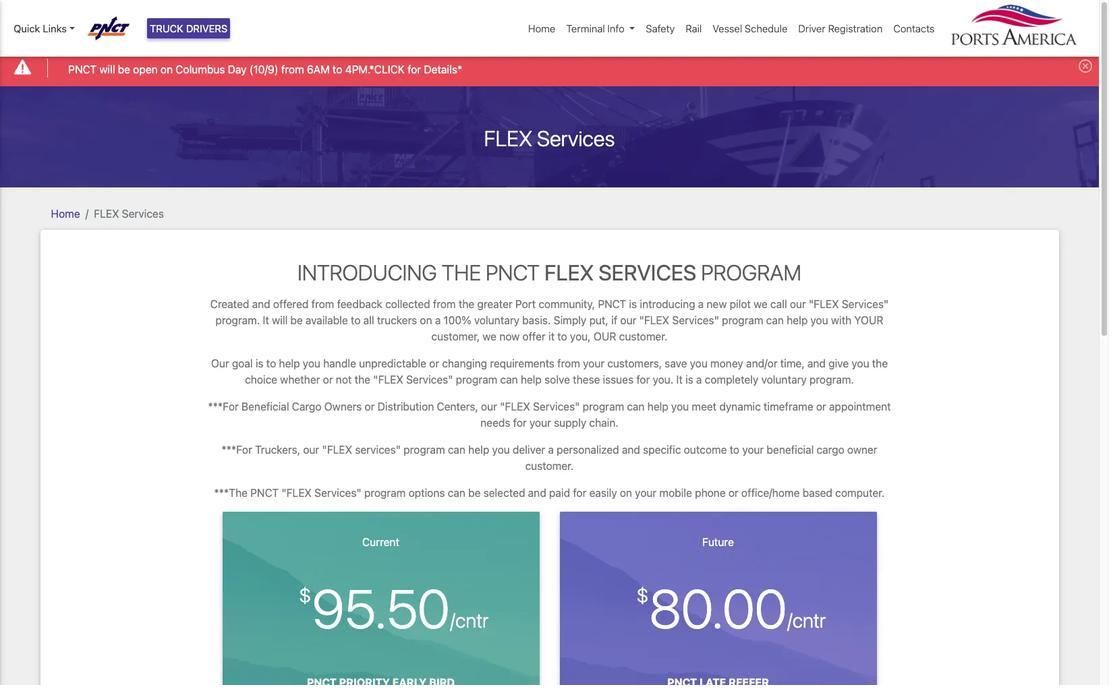 Task type: vqa. For each thing, say whether or not it's contained in the screenshot.
the United
no



Task type: locate. For each thing, give the bounding box(es) containing it.
1 horizontal spatial home link
[[523, 15, 561, 41]]

can down centers,
[[448, 444, 466, 456]]

program. down created
[[216, 315, 260, 327]]

vessel schedule link
[[708, 15, 793, 41]]

to up the choice
[[266, 358, 276, 370]]

your inside our goal is to help you handle unpredictable or changing requirements from your customers, save you money and/or time, and give you the choice whether or not the "flex services" program can help solve these issues for you. it is a completely voluntary program.
[[583, 358, 605, 370]]

1 vertical spatial we
[[483, 331, 497, 343]]

1 horizontal spatial program.
[[810, 374, 854, 386]]

"flex up 'needs'
[[500, 401, 530, 413]]

100%
[[444, 315, 472, 327]]

help
[[787, 315, 808, 327], [279, 358, 300, 370], [521, 374, 542, 386], [648, 401, 669, 413], [469, 444, 490, 456]]

services" up distribution
[[406, 374, 453, 386]]

help down the "call"
[[787, 315, 808, 327]]

***for truckers, our "flex services" program can help you deliver a personalized and specific outcome to your beneficial cargo owner customer.
[[222, 444, 878, 472]]

program inside our goal is to help you handle unpredictable or changing requirements from your customers, save you money and/or time, and give you the choice whether or not the "flex services" program can help solve these issues for you. it is a completely voluntary program.
[[456, 374, 498, 386]]

to right 6am
[[333, 63, 343, 75]]

0 vertical spatial flex
[[484, 125, 533, 151]]

options
[[409, 487, 445, 499]]

our right the "call"
[[790, 298, 806, 310]]

to right it
[[558, 331, 567, 343]]

terminal info link
[[561, 15, 641, 41]]

customer. up customers, at bottom right
[[619, 331, 668, 343]]

be left selected
[[468, 487, 481, 499]]

can inside our goal is to help you handle unpredictable or changing requirements from your customers, save you money and/or time, and give you the choice whether or not the "flex services" program can help solve these issues for you. it is a completely voluntary program.
[[500, 374, 518, 386]]

time,
[[781, 358, 805, 370]]

0 horizontal spatial be
[[118, 63, 130, 75]]

***for left beneficial
[[208, 401, 239, 413]]

1 horizontal spatial on
[[420, 315, 432, 327]]

program up chain.
[[583, 401, 624, 413]]

program. inside our goal is to help you handle unpredictable or changing requirements from your customers, save you money and/or time, and give you the choice whether or not the "flex services" program can help solve these issues for you. it is a completely voluntary program.
[[810, 374, 854, 386]]

pnct will be open on columbus day (10/9) from 6am to 4pm.*click for details* link
[[68, 61, 462, 77]]

from left 6am
[[281, 63, 304, 75]]

6am
[[307, 63, 330, 75]]

services" down new
[[673, 315, 719, 327]]

0 horizontal spatial flex services
[[94, 208, 164, 220]]

you.
[[653, 374, 674, 386]]

pnct inside alert
[[68, 63, 97, 75]]

1 vertical spatial program.
[[810, 374, 854, 386]]

can
[[767, 315, 784, 327], [500, 374, 518, 386], [627, 401, 645, 413], [448, 444, 466, 456], [448, 487, 466, 499]]

your inside the "***for truckers, our "flex services" program can help you deliver a personalized and specific outcome to your beneficial cargo owner customer."
[[743, 444, 764, 456]]

our right truckers,
[[303, 444, 319, 456]]

1 vertical spatial it
[[677, 374, 683, 386]]

services
[[537, 125, 615, 151], [122, 208, 164, 220], [599, 260, 697, 285]]

and left give
[[808, 358, 826, 370]]

on down collected
[[420, 315, 432, 327]]

can inside the "***for truckers, our "flex services" program can help you deliver a personalized and specific outcome to your beneficial cargo owner customer."
[[448, 444, 466, 456]]

you left meet
[[672, 401, 689, 413]]

or left 'changing'
[[429, 358, 439, 370]]

will down offered
[[272, 315, 288, 327]]

quick
[[13, 22, 40, 34]]

1 vertical spatial ***for
[[222, 444, 252, 456]]

selected
[[484, 487, 525, 499]]

handle
[[323, 358, 356, 370]]

0 horizontal spatial customer.
[[525, 460, 574, 472]]

for inside alert
[[408, 63, 421, 75]]

supply
[[554, 417, 587, 429]]

voluntary inside our goal is to help you handle unpredictable or changing requirements from your customers, save you money and/or time, and give you the choice whether or not the "flex services" program can help solve these issues for you. it is a completely voluntary program.
[[762, 374, 807, 386]]

0 vertical spatial it
[[263, 315, 269, 327]]

***for inside the "***for truckers, our "flex services" program can help you deliver a personalized and specific outcome to your beneficial cargo owner customer."
[[222, 444, 252, 456]]

voluntary down time,
[[762, 374, 807, 386]]

will inside created and offered from feedback collected from the greater port community, pnct is introducing a new pilot we call our "flex services" program. it will be available to all truckers on a 100% voluntary basis. simply put, if our "flex services" program can help you with your customer, we now offer it to you, our customer.
[[272, 315, 288, 327]]

office/home
[[742, 487, 800, 499]]

to right outcome at right
[[730, 444, 740, 456]]

phone
[[695, 487, 726, 499]]

flex
[[484, 125, 533, 151], [94, 208, 119, 220], [545, 260, 594, 285]]

money
[[711, 358, 744, 370]]

pnct up if on the right
[[598, 298, 627, 310]]

program.
[[216, 315, 260, 327], [810, 374, 854, 386]]

program up 'options'
[[404, 444, 445, 456]]

terminal
[[566, 22, 605, 34]]

1 horizontal spatial customer.
[[619, 331, 668, 343]]

1 vertical spatial on
[[420, 315, 432, 327]]

collected
[[385, 298, 430, 310]]

2 vertical spatial services
[[599, 260, 697, 285]]

0 horizontal spatial program.
[[216, 315, 260, 327]]

1 horizontal spatial it
[[677, 374, 683, 386]]

can down issues
[[627, 401, 645, 413]]

our up 'needs'
[[481, 401, 497, 413]]

completely
[[705, 374, 759, 386]]

you left with
[[811, 315, 829, 327]]

program. inside created and offered from feedback collected from the greater port community, pnct is introducing a new pilot we call our "flex services" program. it will be available to all truckers on a 100% voluntary basis. simply put, if our "flex services" program can help you with your customer, we now offer it to you, our customer.
[[216, 315, 260, 327]]

program
[[701, 260, 802, 285]]

0 horizontal spatial it
[[263, 315, 269, 327]]

to inside the "***for truckers, our "flex services" program can help you deliver a personalized and specific outcome to your beneficial cargo owner customer."
[[730, 444, 740, 456]]

on right easily
[[620, 487, 632, 499]]

0 horizontal spatial we
[[483, 331, 497, 343]]

on inside created and offered from feedback collected from the greater port community, pnct is introducing a new pilot we call our "flex services" program. it will be available to all truckers on a 100% voluntary basis. simply put, if our "flex services" program can help you with your customer, we now offer it to you, our customer.
[[420, 315, 432, 327]]

0 vertical spatial be
[[118, 63, 130, 75]]

0 vertical spatial flex services
[[484, 125, 615, 151]]

0 horizontal spatial is
[[256, 358, 264, 370]]

pnct
[[68, 63, 97, 75], [486, 260, 540, 285], [598, 298, 627, 310], [250, 487, 279, 499]]

all
[[364, 315, 374, 327]]

program down 'changing'
[[456, 374, 498, 386]]

your up "these"
[[583, 358, 605, 370]]

"flex down unpredictable
[[373, 374, 404, 386]]

1 vertical spatial is
[[256, 358, 264, 370]]

0 vertical spatial home link
[[523, 15, 561, 41]]

deliver
[[513, 444, 546, 456]]

it right you.
[[677, 374, 683, 386]]

1 vertical spatial will
[[272, 315, 288, 327]]

***for for ***for beneficial cargo owners or distribution centers, our "flex services" program can help you meet dynamic timeframe or appointment needs for your supply chain.
[[208, 401, 239, 413]]

we left the now
[[483, 331, 497, 343]]

can down requirements
[[500, 374, 518, 386]]

1 horizontal spatial be
[[291, 315, 303, 327]]

***for left truckers,
[[222, 444, 252, 456]]

1 horizontal spatial voluntary
[[762, 374, 807, 386]]

0 horizontal spatial will
[[99, 63, 115, 75]]

is down save at the bottom right of page
[[686, 374, 694, 386]]

1 horizontal spatial flex
[[484, 125, 533, 151]]

voluntary
[[474, 315, 520, 327], [762, 374, 807, 386]]

pnct inside created and offered from feedback collected from the greater port community, pnct is introducing a new pilot we call our "flex services" program. it will be available to all truckers on a 100% voluntary basis. simply put, if our "flex services" program can help you with your customer, we now offer it to you, our customer.
[[598, 298, 627, 310]]

your inside ***for beneficial cargo owners or distribution centers, our "flex services" program can help you meet dynamic timeframe or appointment needs for your supply chain.
[[530, 417, 551, 429]]

1 vertical spatial voluntary
[[762, 374, 807, 386]]

"flex up with
[[809, 298, 839, 310]]

flex services
[[484, 125, 615, 151], [94, 208, 164, 220]]

you down 'needs'
[[492, 444, 510, 456]]

on right the open
[[161, 63, 173, 75]]

1 horizontal spatial we
[[754, 298, 768, 310]]

customer. down 'deliver'
[[525, 460, 574, 472]]

0 vertical spatial on
[[161, 63, 173, 75]]

close image
[[1079, 60, 1093, 73]]

it up the choice
[[263, 315, 269, 327]]

1 vertical spatial flex services
[[94, 208, 164, 220]]

help down you.
[[648, 401, 669, 413]]

dynamic
[[720, 401, 761, 413]]

1 vertical spatial be
[[291, 315, 303, 327]]

computer.
[[836, 487, 885, 499]]

and left the paid
[[528, 487, 547, 499]]

terminal info
[[566, 22, 625, 34]]

if
[[612, 315, 618, 327]]

2 vertical spatial on
[[620, 487, 632, 499]]

the up 100%
[[459, 298, 475, 310]]

or left not
[[323, 374, 333, 386]]

can down the "call"
[[767, 315, 784, 327]]

pnct down quick links link
[[68, 63, 97, 75]]

0 vertical spatial customer.
[[619, 331, 668, 343]]

will left the open
[[99, 63, 115, 75]]

help down 'needs'
[[469, 444, 490, 456]]

(10/9)
[[250, 63, 279, 75]]

1 horizontal spatial will
[[272, 315, 288, 327]]

the right not
[[355, 374, 371, 386]]

is inside created and offered from feedback collected from the greater port community, pnct is introducing a new pilot we call our "flex services" program. it will be available to all truckers on a 100% voluntary basis. simply put, if our "flex services" program can help you with your customer, we now offer it to you, our customer.
[[629, 298, 637, 310]]

1 vertical spatial home link
[[51, 208, 80, 220]]

a right 'deliver'
[[548, 444, 554, 456]]

and left the 'specific'
[[622, 444, 640, 456]]

these
[[573, 374, 600, 386]]

0 horizontal spatial voluntary
[[474, 315, 520, 327]]

***for inside ***for beneficial cargo owners or distribution centers, our "flex services" program can help you meet dynamic timeframe or appointment needs for your supply chain.
[[208, 401, 239, 413]]

2 horizontal spatial be
[[468, 487, 481, 499]]

for inside ***for beneficial cargo owners or distribution centers, our "flex services" program can help you meet dynamic timeframe or appointment needs for your supply chain.
[[513, 417, 527, 429]]

new
[[707, 298, 727, 310]]

be left the open
[[118, 63, 130, 75]]

pnct will be open on columbus day (10/9) from 6am to 4pm.*click for details* alert
[[0, 50, 1099, 86]]

0 horizontal spatial flex
[[94, 208, 119, 220]]

our
[[211, 358, 229, 370]]

0 vertical spatial ***for
[[208, 401, 239, 413]]

it inside created and offered from feedback collected from the greater port community, pnct is introducing a new pilot we call our "flex services" program. it will be available to all truckers on a 100% voluntary basis. simply put, if our "flex services" program can help you with your customer, we now offer it to you, our customer.
[[263, 315, 269, 327]]

services"
[[842, 298, 889, 310], [673, 315, 719, 327], [406, 374, 453, 386], [533, 401, 580, 413], [315, 487, 362, 499]]

1 vertical spatial customer.
[[525, 460, 574, 472]]

program inside the "***for truckers, our "flex services" program can help you deliver a personalized and specific outcome to your beneficial cargo owner customer."
[[404, 444, 445, 456]]

you inside ***for beneficial cargo owners or distribution centers, our "flex services" program can help you meet dynamic timeframe or appointment needs for your supply chain.
[[672, 401, 689, 413]]

from up solve
[[558, 358, 580, 370]]

chain.
[[589, 417, 619, 429]]

for down customers, at bottom right
[[637, 374, 650, 386]]

0 horizontal spatial on
[[161, 63, 173, 75]]

from up available at the top of the page
[[312, 298, 334, 310]]

0 vertical spatial will
[[99, 63, 115, 75]]

"flex inside our goal is to help you handle unpredictable or changing requirements from your customers, save you money and/or time, and give you the choice whether or not the "flex services" program can help solve these issues for you. it is a completely voluntary program.
[[373, 374, 404, 386]]

be down offered
[[291, 315, 303, 327]]

truck
[[150, 22, 183, 34]]

your
[[583, 358, 605, 370], [530, 417, 551, 429], [743, 444, 764, 456], [635, 487, 657, 499]]

or right timeframe
[[817, 401, 827, 413]]

is up the choice
[[256, 358, 264, 370]]

1 horizontal spatial flex services
[[484, 125, 615, 151]]

unpredictable
[[359, 358, 427, 370]]

0 vertical spatial voluntary
[[474, 315, 520, 327]]

save
[[665, 358, 687, 370]]

customer.
[[619, 331, 668, 343], [525, 460, 574, 472]]

1 vertical spatial home
[[51, 208, 80, 220]]

you inside created and offered from feedback collected from the greater port community, pnct is introducing a new pilot we call our "flex services" program. it will be available to all truckers on a 100% voluntary basis. simply put, if our "flex services" program can help you with your customer, we now offer it to you, our customer.
[[811, 315, 829, 327]]

program
[[722, 315, 764, 327], [456, 374, 498, 386], [583, 401, 624, 413], [404, 444, 445, 456], [364, 487, 406, 499]]

owners
[[324, 401, 362, 413]]

for right 'needs'
[[513, 417, 527, 429]]

owner
[[848, 444, 878, 456]]

for left details*
[[408, 63, 421, 75]]

0 vertical spatial home
[[528, 22, 556, 34]]

and left offered
[[252, 298, 270, 310]]

0 vertical spatial program.
[[216, 315, 260, 327]]

0 horizontal spatial home
[[51, 208, 80, 220]]

we
[[754, 298, 768, 310], [483, 331, 497, 343]]

the up greater
[[442, 260, 481, 285]]

quick links link
[[13, 21, 75, 36]]

services" up supply in the bottom of the page
[[533, 401, 580, 413]]

it
[[263, 315, 269, 327], [677, 374, 683, 386]]

created and offered from feedback collected from the greater port community, pnct is introducing a new pilot we call our "flex services" program. it will be available to all truckers on a 100% voluntary basis. simply put, if our "flex services" program can help you with your customer, we now offer it to you, our customer.
[[210, 298, 889, 343]]

be inside alert
[[118, 63, 130, 75]]

goal
[[232, 358, 253, 370]]

program. down give
[[810, 374, 854, 386]]

day
[[228, 63, 247, 75]]

rail
[[686, 22, 702, 34]]

a up meet
[[696, 374, 702, 386]]

help inside created and offered from feedback collected from the greater port community, pnct is introducing a new pilot we call our "flex services" program. it will be available to all truckers on a 100% voluntary basis. simply put, if our "flex services" program can help you with your customer, we now offer it to you, our customer.
[[787, 315, 808, 327]]

"flex
[[809, 298, 839, 310], [640, 315, 670, 327], [373, 374, 404, 386], [500, 401, 530, 413], [322, 444, 352, 456], [282, 487, 312, 499]]

and inside created and offered from feedback collected from the greater port community, pnct is introducing a new pilot we call our "flex services" program. it will be available to all truckers on a 100% voluntary basis. simply put, if our "flex services" program can help you with your customer, we now offer it to you, our customer.
[[252, 298, 270, 310]]

program down pilot
[[722, 315, 764, 327]]

program inside ***for beneficial cargo owners or distribution centers, our "flex services" program can help you meet dynamic timeframe or appointment needs for your supply chain.
[[583, 401, 624, 413]]

it inside our goal is to help you handle unpredictable or changing requirements from your customers, save you money and/or time, and give you the choice whether or not the "flex services" program can help solve these issues for you. it is a completely voluntary program.
[[677, 374, 683, 386]]

the inside created and offered from feedback collected from the greater port community, pnct is introducing a new pilot we call our "flex services" program. it will be available to all truckers on a 100% voluntary basis. simply put, if our "flex services" program can help you with your customer, we now offer it to you, our customer.
[[459, 298, 475, 310]]

2 horizontal spatial flex
[[545, 260, 594, 285]]

0 vertical spatial is
[[629, 298, 637, 310]]

safety link
[[641, 15, 681, 41]]

current
[[362, 537, 400, 549]]

beneficial
[[767, 444, 814, 456]]

will
[[99, 63, 115, 75], [272, 315, 288, 327]]

2 vertical spatial is
[[686, 374, 694, 386]]

"flex down truckers,
[[282, 487, 312, 499]]

for
[[408, 63, 421, 75], [637, 374, 650, 386], [513, 417, 527, 429], [573, 487, 587, 499]]

voluntary down greater
[[474, 315, 520, 327]]

"flex left services"
[[322, 444, 352, 456]]

your up 'deliver'
[[530, 417, 551, 429]]

we left the "call"
[[754, 298, 768, 310]]

cargo
[[292, 401, 322, 413]]

2 vertical spatial be
[[468, 487, 481, 499]]

beneficial
[[242, 401, 289, 413]]

2 horizontal spatial is
[[686, 374, 694, 386]]

changing
[[442, 358, 487, 370]]

0 vertical spatial services
[[537, 125, 615, 151]]

***for
[[208, 401, 239, 413], [222, 444, 252, 456]]

not
[[336, 374, 352, 386]]

0 horizontal spatial home link
[[51, 208, 80, 220]]

home
[[528, 22, 556, 34], [51, 208, 80, 220]]

your left beneficial
[[743, 444, 764, 456]]

is left introducing
[[629, 298, 637, 310]]

1 horizontal spatial is
[[629, 298, 637, 310]]



Task type: describe. For each thing, give the bounding box(es) containing it.
your left mobile
[[635, 487, 657, 499]]

the right give
[[872, 358, 888, 370]]

or right phone on the bottom of the page
[[729, 487, 739, 499]]

a left 100%
[[435, 315, 441, 327]]

call
[[771, 298, 787, 310]]

driver registration link
[[793, 15, 888, 41]]

95.50
[[312, 577, 450, 641]]

services" inside our goal is to help you handle unpredictable or changing requirements from your customers, save you money and/or time, and give you the choice whether or not the "flex services" program can help solve these issues for you. it is a completely voluntary program.
[[406, 374, 453, 386]]

vessel schedule
[[713, 22, 788, 34]]

registration
[[828, 22, 883, 34]]

0 vertical spatial we
[[754, 298, 768, 310]]

our right if on the right
[[621, 315, 637, 327]]

community,
[[539, 298, 595, 310]]

truck drivers link
[[147, 18, 230, 39]]

1 vertical spatial flex
[[94, 208, 119, 220]]

future
[[703, 537, 734, 549]]

our inside ***for beneficial cargo owners or distribution centers, our "flex services" program can help you meet dynamic timeframe or appointment needs for your supply chain.
[[481, 401, 497, 413]]

safety
[[646, 22, 675, 34]]

introducing the pnct flex services program
[[298, 260, 802, 285]]

a inside our goal is to help you handle unpredictable or changing requirements from your customers, save you money and/or time, and give you the choice whether or not the "flex services" program can help solve these issues for you. it is a completely voluntary program.
[[696, 374, 702, 386]]

info
[[608, 22, 625, 34]]

from up 100%
[[433, 298, 456, 310]]

greater
[[477, 298, 513, 310]]

for inside our goal is to help you handle unpredictable or changing requirements from your customers, save you money and/or time, and give you the choice whether or not the "flex services" program can help solve these issues for you. it is a completely voluntary program.
[[637, 374, 650, 386]]

a inside the "***for truckers, our "flex services" program can help you deliver a personalized and specific outcome to your beneficial cargo owner customer."
[[548, 444, 554, 456]]

services"
[[355, 444, 401, 456]]

distribution
[[378, 401, 434, 413]]

for right the paid
[[573, 487, 587, 499]]

to inside alert
[[333, 63, 343, 75]]

mobile
[[660, 487, 692, 499]]

issues
[[603, 374, 634, 386]]

and inside the "***for truckers, our "flex services" program can help you deliver a personalized and specific outcome to your beneficial cargo owner customer."
[[622, 444, 640, 456]]

services" inside ***for beneficial cargo owners or distribution centers, our "flex services" program can help you meet dynamic timeframe or appointment needs for your supply chain.
[[533, 401, 580, 413]]

80.00
[[650, 577, 787, 641]]

specific
[[643, 444, 681, 456]]

you,
[[570, 331, 591, 343]]

truckers,
[[255, 444, 300, 456]]

help inside the "***for truckers, our "flex services" program can help you deliver a personalized and specific outcome to your beneficial cargo owner customer."
[[469, 444, 490, 456]]

***the pnct "flex services" program options can be selected and paid for easily on your mobile phone or office/home based computer.
[[214, 487, 885, 499]]

you right give
[[852, 358, 870, 370]]

"flex inside ***for beneficial cargo owners or distribution centers, our "flex services" program can help you meet dynamic timeframe or appointment needs for your supply chain.
[[500, 401, 530, 413]]

2 horizontal spatial on
[[620, 487, 632, 499]]

will inside alert
[[99, 63, 115, 75]]

program inside created and offered from feedback collected from the greater port community, pnct is introducing a new pilot we call our "flex services" program. it will be available to all truckers on a 100% voluntary basis. simply put, if our "flex services" program can help you with your customer, we now offer it to you, our customer.
[[722, 315, 764, 327]]

to left all
[[351, 315, 361, 327]]

it
[[549, 331, 555, 343]]

based
[[803, 487, 833, 499]]

feedback
[[337, 298, 383, 310]]

can right 'options'
[[448, 487, 466, 499]]

1 horizontal spatial home
[[528, 22, 556, 34]]

"flex inside the "***for truckers, our "flex services" program can help you deliver a personalized and specific outcome to your beneficial cargo owner customer."
[[322, 444, 352, 456]]

you right save at the bottom right of page
[[690, 358, 708, 370]]

"flex down introducing
[[640, 315, 670, 327]]

truck drivers
[[150, 22, 228, 34]]

with
[[831, 315, 852, 327]]

services" up your
[[842, 298, 889, 310]]

pnct right ***the
[[250, 487, 279, 499]]

cargo
[[817, 444, 845, 456]]

give
[[829, 358, 849, 370]]

offer
[[523, 331, 546, 343]]

customer. inside the "***for truckers, our "flex services" program can help you deliver a personalized and specific outcome to your beneficial cargo owner customer."
[[525, 460, 574, 472]]

can inside created and offered from feedback collected from the greater port community, pnct is introducing a new pilot we call our "flex services" program. it will be available to all truckers on a 100% voluntary basis. simply put, if our "flex services" program can help you with your customer, we now offer it to you, our customer.
[[767, 315, 784, 327]]

links
[[43, 22, 67, 34]]

a left new
[[698, 298, 704, 310]]

our inside the "***for truckers, our "flex services" program can help you deliver a personalized and specific outcome to your beneficial cargo owner customer."
[[303, 444, 319, 456]]

and/or
[[746, 358, 778, 370]]

schedule
[[745, 22, 788, 34]]

centers,
[[437, 401, 478, 413]]

voluntary inside created and offered from feedback collected from the greater port community, pnct is introducing a new pilot we call our "flex services" program. it will be available to all truckers on a 100% voluntary basis. simply put, if our "flex services" program can help you with your customer, we now offer it to you, our customer.
[[474, 315, 520, 327]]

port
[[516, 298, 536, 310]]

outcome
[[684, 444, 727, 456]]

rail link
[[681, 15, 708, 41]]

help inside ***for beneficial cargo owners or distribution centers, our "flex services" program can help you meet dynamic timeframe or appointment needs for your supply chain.
[[648, 401, 669, 413]]

simply
[[554, 315, 587, 327]]

you up whether on the bottom of the page
[[303, 358, 321, 370]]

to inside our goal is to help you handle unpredictable or changing requirements from your customers, save you money and/or time, and give you the choice whether or not the "flex services" program can help solve these issues for you. it is a completely voluntary program.
[[266, 358, 276, 370]]

contacts link
[[888, 15, 940, 41]]

basis.
[[523, 315, 551, 327]]

available
[[306, 315, 348, 327]]

open
[[133, 63, 158, 75]]

***for beneficial cargo owners or distribution centers, our "flex services" program can help you meet dynamic timeframe or appointment needs for your supply chain.
[[208, 401, 891, 429]]

requirements
[[490, 358, 555, 370]]

help up whether on the bottom of the page
[[279, 358, 300, 370]]

our goal is to help you handle unpredictable or changing requirements from your customers, save you money and/or time, and give you the choice whether or not the "flex services" program can help solve these issues for you. it is a completely voluntary program.
[[211, 358, 888, 386]]

2 vertical spatial flex
[[545, 260, 594, 285]]

drivers
[[186, 22, 228, 34]]

offered
[[273, 298, 309, 310]]

put,
[[590, 315, 609, 327]]

contacts
[[894, 22, 935, 34]]

driver
[[799, 22, 826, 34]]

help down requirements
[[521, 374, 542, 386]]

whether
[[280, 374, 320, 386]]

quick links
[[13, 22, 67, 34]]

or right owners
[[365, 401, 375, 413]]

on inside alert
[[161, 63, 173, 75]]

you inside the "***for truckers, our "flex services" program can help you deliver a personalized and specific outcome to your beneficial cargo owner customer."
[[492, 444, 510, 456]]

columbus
[[176, 63, 225, 75]]

***for for ***for truckers, our "flex services" program can help you deliver a personalized and specific outcome to your beneficial cargo owner customer.
[[222, 444, 252, 456]]

program left 'options'
[[364, 487, 406, 499]]

from inside our goal is to help you handle unpredictable or changing requirements from your customers, save you money and/or time, and give you the choice whether or not the "flex services" program can help solve these issues for you. it is a completely voluntary program.
[[558, 358, 580, 370]]

customer,
[[432, 331, 480, 343]]

4pm.*click
[[345, 63, 405, 75]]

customers,
[[608, 358, 662, 370]]

can inside ***for beneficial cargo owners or distribution centers, our "flex services" program can help you meet dynamic timeframe or appointment needs for your supply chain.
[[627, 401, 645, 413]]

introducing
[[640, 298, 696, 310]]

pnct up port
[[486, 260, 540, 285]]

solve
[[545, 374, 570, 386]]

services" down services"
[[315, 487, 362, 499]]

introducing
[[298, 260, 437, 285]]

1 vertical spatial services
[[122, 208, 164, 220]]

from inside pnct will be open on columbus day (10/9) from 6am to 4pm.*click for details* link
[[281, 63, 304, 75]]

now
[[500, 331, 520, 343]]

be inside created and offered from feedback collected from the greater port community, pnct is introducing a new pilot we call our "flex services" program. it will be available to all truckers on a 100% voluntary basis. simply put, if our "flex services" program can help you with your customer, we now offer it to you, our customer.
[[291, 315, 303, 327]]

truckers
[[377, 315, 417, 327]]

and inside our goal is to help you handle unpredictable or changing requirements from your customers, save you money and/or time, and give you the choice whether or not the "flex services" program can help solve these issues for you. it is a completely voluntary program.
[[808, 358, 826, 370]]

our
[[594, 331, 617, 343]]

paid
[[549, 487, 570, 499]]

easily
[[590, 487, 617, 499]]

meet
[[692, 401, 717, 413]]

details*
[[424, 63, 462, 75]]

driver registration
[[799, 22, 883, 34]]

pnct will be open on columbus day (10/9) from 6am to 4pm.*click for details*
[[68, 63, 462, 75]]

choice
[[245, 374, 277, 386]]

vessel
[[713, 22, 743, 34]]

created
[[210, 298, 249, 310]]

customer. inside created and offered from feedback collected from the greater port community, pnct is introducing a new pilot we call our "flex services" program. it will be available to all truckers on a 100% voluntary basis. simply put, if our "flex services" program can help you with your customer, we now offer it to you, our customer.
[[619, 331, 668, 343]]



